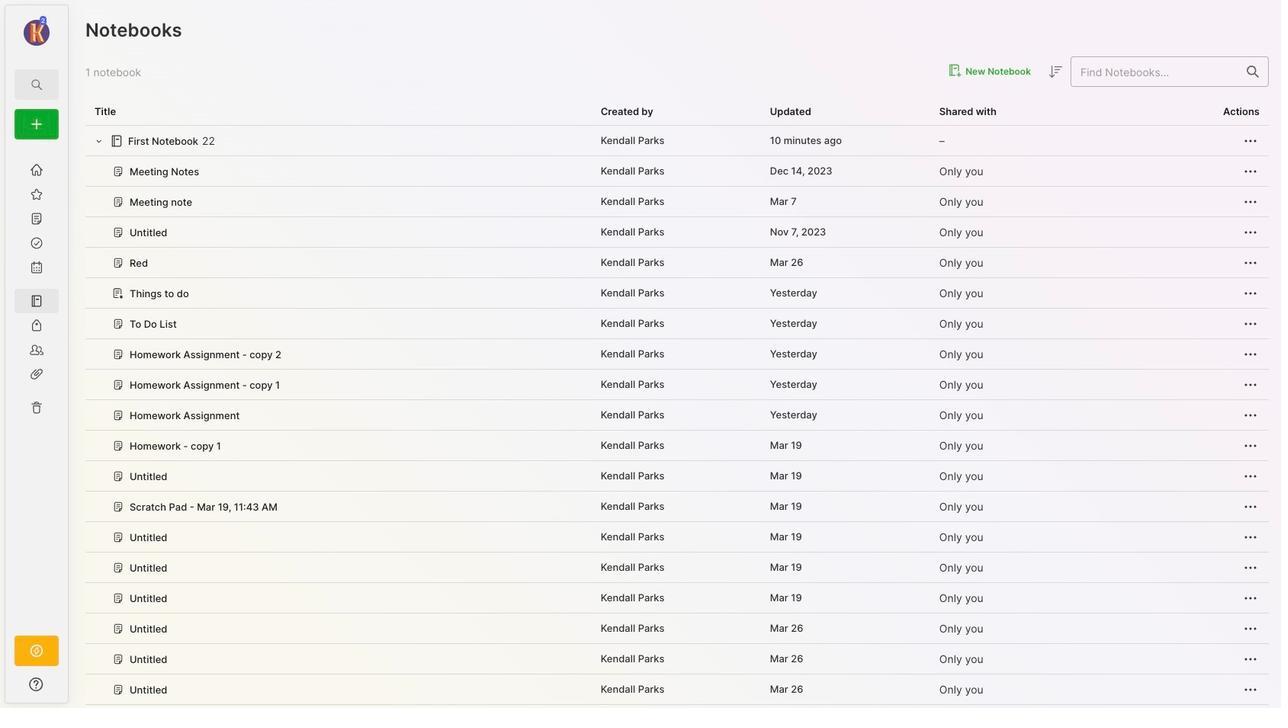 Task type: locate. For each thing, give the bounding box(es) containing it.
1 more actions image from the top
[[1242, 193, 1260, 211]]

18 more actions field from the top
[[1242, 650, 1260, 669]]

6 more actions image from the top
[[1242, 528, 1260, 547]]

17 more actions field from the top
[[1242, 620, 1260, 638]]

4 more actions image from the top
[[1242, 254, 1260, 272]]

sort options image
[[1046, 63, 1065, 81]]

5 more actions image from the top
[[1242, 284, 1260, 302]]

More actions field
[[1242, 132, 1260, 150], [1242, 162, 1260, 180], [1242, 193, 1260, 211], [1242, 223, 1260, 241], [1242, 254, 1260, 272], [1242, 284, 1260, 302], [1242, 315, 1260, 333], [1242, 345, 1260, 364], [1242, 376, 1260, 394], [1242, 406, 1260, 425], [1242, 437, 1260, 455], [1242, 467, 1260, 486], [1242, 498, 1260, 516], [1242, 528, 1260, 547], [1242, 559, 1260, 577], [1242, 589, 1260, 608], [1242, 620, 1260, 638], [1242, 650, 1260, 669], [1242, 681, 1260, 699]]

14 more actions field from the top
[[1242, 528, 1260, 547]]

row group
[[85, 126, 1269, 709]]

7 more actions image from the top
[[1242, 437, 1260, 455]]

17 row from the top
[[85, 614, 1269, 645]]

4 more actions image from the top
[[1242, 406, 1260, 425]]

15 more actions field from the top
[[1242, 559, 1260, 577]]

home image
[[29, 162, 44, 178]]

more actions image for 16th more actions field from the bottom of the page
[[1242, 223, 1260, 241]]

9 more actions field from the top
[[1242, 376, 1260, 394]]

10 more actions field from the top
[[1242, 406, 1260, 425]]

more actions image
[[1242, 193, 1260, 211], [1242, 345, 1260, 364], [1242, 376, 1260, 394], [1242, 406, 1260, 425], [1242, 498, 1260, 516], [1242, 528, 1260, 547], [1242, 559, 1260, 577], [1242, 589, 1260, 608], [1242, 620, 1260, 638]]

8 more actions image from the top
[[1242, 467, 1260, 486]]

cell
[[592, 706, 761, 709], [761, 706, 930, 709], [930, 706, 1100, 709], [1100, 706, 1269, 709]]

main element
[[0, 0, 73, 709]]

20 row from the top
[[85, 706, 1269, 709]]

5 more actions image from the top
[[1242, 498, 1260, 516]]

1 more actions image from the top
[[1242, 132, 1260, 150]]

16 more actions field from the top
[[1242, 589, 1260, 608]]

3 more actions image from the top
[[1242, 376, 1260, 394]]

more actions image for 2nd more actions field from the top
[[1242, 162, 1260, 180]]

19 row from the top
[[85, 675, 1269, 706]]

row
[[85, 126, 1269, 156], [85, 156, 1269, 187], [85, 187, 1269, 217], [85, 217, 1269, 248], [85, 248, 1269, 278], [85, 278, 1269, 309], [85, 309, 1269, 339], [85, 339, 1269, 370], [85, 370, 1269, 400], [85, 400, 1269, 431], [85, 431, 1269, 461], [85, 461, 1269, 492], [85, 492, 1269, 522], [85, 522, 1269, 553], [85, 553, 1269, 583], [85, 583, 1269, 614], [85, 614, 1269, 645], [85, 645, 1269, 675], [85, 675, 1269, 706], [85, 706, 1269, 709]]

2 more actions image from the top
[[1242, 345, 1260, 364]]

more actions image for 12th more actions field from the top of the page
[[1242, 467, 1260, 486]]

6 more actions image from the top
[[1242, 315, 1260, 333]]

9 more actions image from the top
[[1242, 650, 1260, 669]]

more actions image for tenth more actions field from the bottom
[[1242, 406, 1260, 425]]

9 more actions image from the top
[[1242, 620, 1260, 638]]

more actions image for 15th more actions field from the bottom
[[1242, 254, 1260, 272]]

8 more actions field from the top
[[1242, 345, 1260, 364]]

more actions image for 7th more actions field from the bottom of the page
[[1242, 498, 1260, 516]]

7 row from the top
[[85, 309, 1269, 339]]

more actions image for fifth more actions field from the bottom
[[1242, 559, 1260, 577]]

3 more actions image from the top
[[1242, 223, 1260, 241]]

more actions image for eighth more actions field
[[1242, 345, 1260, 364]]

2 more actions image from the top
[[1242, 162, 1260, 180]]

10 more actions image from the top
[[1242, 681, 1260, 699]]

5 more actions field from the top
[[1242, 254, 1260, 272]]

more actions image for 11th more actions field from the top of the page
[[1242, 437, 1260, 455]]

2 row from the top
[[85, 156, 1269, 187]]

more actions image for 17th more actions field from the bottom
[[1242, 193, 1260, 211]]

6 row from the top
[[85, 278, 1269, 309]]

12 row from the top
[[85, 461, 1269, 492]]

12 more actions field from the top
[[1242, 467, 1260, 486]]

more actions image
[[1242, 132, 1260, 150], [1242, 162, 1260, 180], [1242, 223, 1260, 241], [1242, 254, 1260, 272], [1242, 284, 1260, 302], [1242, 315, 1260, 333], [1242, 437, 1260, 455], [1242, 467, 1260, 486], [1242, 650, 1260, 669], [1242, 681, 1260, 699]]

tree
[[5, 149, 68, 622]]

8 more actions image from the top
[[1242, 589, 1260, 608]]

7 more actions image from the top
[[1242, 559, 1260, 577]]



Task type: describe. For each thing, give the bounding box(es) containing it.
Account field
[[5, 14, 68, 48]]

6 more actions field from the top
[[1242, 284, 1260, 302]]

more actions image for 18th more actions field from the top
[[1242, 650, 1260, 669]]

3 row from the top
[[85, 187, 1269, 217]]

more actions image for 19th more actions field from the top
[[1242, 681, 1260, 699]]

16 row from the top
[[85, 583, 1269, 614]]

1 cell from the left
[[592, 706, 761, 709]]

13 more actions field from the top
[[1242, 498, 1260, 516]]

click to expand image
[[67, 680, 78, 699]]

Sort field
[[1046, 62, 1065, 81]]

2 more actions field from the top
[[1242, 162, 1260, 180]]

tree inside main element
[[5, 149, 68, 622]]

arrow image
[[94, 135, 105, 146]]

7 more actions field from the top
[[1242, 315, 1260, 333]]

1 row from the top
[[85, 126, 1269, 156]]

more actions image for fourth more actions field from the bottom
[[1242, 589, 1260, 608]]

4 cell from the left
[[1100, 706, 1269, 709]]

Find Notebooks… text field
[[1072, 59, 1238, 84]]

3 cell from the left
[[930, 706, 1100, 709]]

13 row from the top
[[85, 492, 1269, 522]]

more actions image for 14th more actions field from the top
[[1242, 528, 1260, 547]]

10 row from the top
[[85, 400, 1269, 431]]

3 more actions field from the top
[[1242, 193, 1260, 211]]

18 row from the top
[[85, 645, 1269, 675]]

19 more actions field from the top
[[1242, 681, 1260, 699]]

upgrade image
[[27, 642, 46, 661]]

4 row from the top
[[85, 217, 1269, 248]]

more actions image for 13th more actions field from the bottom
[[1242, 315, 1260, 333]]

11 more actions field from the top
[[1242, 437, 1260, 455]]

8 row from the top
[[85, 339, 1269, 370]]

5 row from the top
[[85, 248, 1269, 278]]

15 row from the top
[[85, 553, 1269, 583]]

more actions image for third more actions field from the bottom of the page
[[1242, 620, 1260, 638]]

WHAT'S NEW field
[[5, 673, 68, 697]]

1 more actions field from the top
[[1242, 132, 1260, 150]]

11 row from the top
[[85, 431, 1269, 461]]

more actions image for 6th more actions field from the top
[[1242, 284, 1260, 302]]

edit search image
[[27, 76, 46, 94]]

more actions image for 11th more actions field from the bottom
[[1242, 376, 1260, 394]]

more actions image for 1st more actions field from the top
[[1242, 132, 1260, 150]]

2 cell from the left
[[761, 706, 930, 709]]

4 more actions field from the top
[[1242, 223, 1260, 241]]

14 row from the top
[[85, 522, 1269, 553]]

9 row from the top
[[85, 370, 1269, 400]]



Task type: vqa. For each thing, say whether or not it's contained in the screenshot.
8th More actions field from the top
yes



